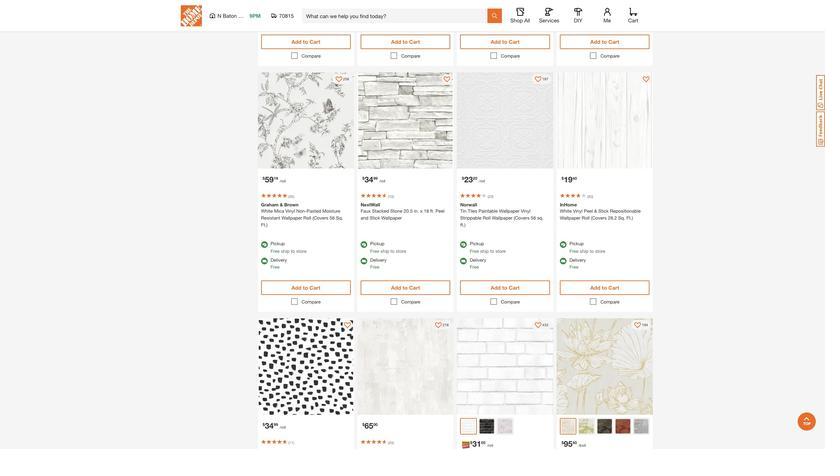 Task type: vqa. For each thing, say whether or not it's contained in the screenshot.
34
yes



Task type: locate. For each thing, give the bounding box(es) containing it.
18
[[424, 208, 429, 214]]

1 horizontal spatial ft.)
[[627, 215, 634, 221]]

pickup free ship to store for 23
[[470, 241, 506, 254]]

0 horizontal spatial ft.)
[[261, 222, 268, 228]]

0 horizontal spatial 19
[[274, 176, 278, 181]]

(covers left sq.
[[514, 215, 530, 221]]

available for pickup image for 34
[[361, 242, 368, 248]]

1 horizontal spatial white
[[560, 208, 572, 214]]

1 horizontal spatial 20
[[473, 176, 478, 181]]

1 horizontal spatial (covers
[[514, 215, 530, 221]]

services button
[[539, 8, 560, 24]]

graham & brown white mica vinyl non-pasted moisture resistant wallpaper roll (covers 56 sq. ft.)
[[261, 202, 343, 228]]

0 vertical spatial 40
[[573, 176, 578, 181]]

2 40 from the top
[[573, 441, 578, 446]]

10
[[389, 195, 393, 199]]

0 vertical spatial $ 34 99 /roll
[[363, 175, 386, 184]]

0 horizontal spatial roll
[[304, 215, 312, 221]]

/roll for graham
[[280, 179, 286, 183]]

1 peel from the left
[[436, 208, 445, 214]]

) for &
[[593, 195, 594, 199]]

4 pickup from the left
[[570, 241, 584, 247]]

2 pickup free ship to store from the left
[[371, 241, 407, 254]]

1 horizontal spatial available for pickup image
[[361, 242, 368, 248]]

1 horizontal spatial $ 34 99 /roll
[[363, 175, 386, 184]]

2 pickup from the left
[[371, 241, 385, 247]]

n
[[218, 13, 222, 19]]

1 vertical spatial 99
[[274, 423, 278, 428]]

40 for 19
[[573, 176, 578, 181]]

( 23 )
[[488, 195, 494, 199]]

2 horizontal spatial roll
[[582, 215, 590, 221]]

65
[[365, 422, 374, 431]]

me button
[[597, 8, 618, 24]]

repositionable
[[611, 208, 641, 214]]

me
[[604, 17, 612, 23]]

display image
[[336, 76, 342, 83], [535, 323, 542, 329], [635, 323, 642, 329]]

0 horizontal spatial display image
[[336, 76, 342, 83]]

sq. down repositionable
[[619, 215, 626, 221]]

3 pickup from the left
[[470, 241, 485, 247]]

peel down ( 30 )
[[584, 208, 593, 214]]

roll down non-
[[304, 215, 312, 221]]

available for pickup image down and
[[361, 242, 368, 248]]

(covers for /roll
[[514, 215, 530, 221]]

1 vertical spatial stick
[[370, 215, 380, 221]]

1 pickup free ship to store from the left
[[271, 241, 307, 254]]

0 vertical spatial ft.)
[[627, 215, 634, 221]]

delivery
[[271, 11, 287, 17], [371, 11, 387, 17], [470, 11, 487, 17], [570, 11, 586, 17], [271, 258, 287, 263], [371, 258, 387, 263], [470, 258, 487, 263], [570, 258, 586, 263]]

delivery free
[[271, 11, 287, 24], [371, 11, 387, 24], [470, 11, 487, 24], [570, 11, 586, 24], [271, 258, 287, 270], [371, 258, 387, 270], [470, 258, 487, 270], [570, 258, 586, 270]]

2 horizontal spatial available shipping image
[[461, 258, 467, 265]]

1 40 from the top
[[573, 176, 578, 181]]

free for /roll's available for pickup image
[[470, 249, 479, 254]]

diy button
[[568, 8, 589, 24]]

2 vinyl from the left
[[521, 208, 531, 214]]

0 horizontal spatial stick
[[370, 215, 380, 221]]

1 vertical spatial 40
[[573, 441, 578, 446]]

faux
[[361, 208, 371, 214]]

1 vertical spatial &
[[595, 208, 598, 214]]

1 horizontal spatial sq.
[[619, 215, 626, 221]]

0 horizontal spatial available for pickup image
[[461, 242, 467, 248]]

56 down moisture
[[330, 215, 335, 221]]

40
[[573, 176, 578, 181], [573, 441, 578, 446]]

2 (covers from the left
[[514, 215, 530, 221]]

&
[[280, 202, 283, 208], [595, 208, 598, 214]]

& inside graham & brown white mica vinyl non-pasted moisture resistant wallpaper roll (covers 56 sq. ft.)
[[280, 202, 283, 208]]

pasted
[[307, 208, 321, 214]]

1 horizontal spatial 23
[[489, 195, 493, 199]]

metallic gold and crimson image
[[616, 420, 631, 434]]

free for middle available shipping icon
[[371, 18, 380, 24]]

0 horizontal spatial 99
[[274, 423, 278, 428]]

(covers inside graham & brown white mica vinyl non-pasted moisture resistant wallpaper roll (covers 56 sq. ft.)
[[313, 215, 329, 221]]

1 roll from the left
[[304, 215, 312, 221]]

433
[[543, 323, 549, 327]]

1 horizontal spatial 34
[[365, 175, 374, 184]]

1 (covers from the left
[[313, 215, 329, 221]]

rouge
[[239, 13, 254, 19]]

wallpaper
[[500, 208, 520, 214], [282, 215, 302, 221], [382, 215, 402, 221], [492, 215, 513, 221], [560, 215, 581, 221]]

0 horizontal spatial $ 34 99 /roll
[[263, 422, 286, 431]]

vinyl inside graham & brown white mica vinyl non-pasted moisture resistant wallpaper roll (covers 56 sq. ft.)
[[286, 208, 295, 214]]

display image inside 187 'dropdown button'
[[535, 76, 542, 83]]

40 inside $ 19 40
[[573, 176, 578, 181]]

56
[[330, 215, 335, 221], [531, 215, 536, 221]]

(covers inside norwall tin tiles paintable wallpaper vinyl strippable roll wallpaper (covers 56 sq. ft.)
[[514, 215, 530, 221]]

( for nextwall
[[388, 195, 389, 199]]

compare
[[302, 53, 321, 59], [402, 53, 421, 59], [501, 53, 520, 59], [601, 53, 620, 59], [302, 299, 321, 305], [402, 299, 421, 305], [501, 299, 520, 305], [601, 299, 620, 305]]

0 horizontal spatial peel
[[436, 208, 445, 214]]

00
[[374, 423, 378, 428]]

brick white peel and stick wallpaper (covers 28 sq. ft.) image
[[457, 319, 554, 415]]

add
[[292, 39, 302, 45], [391, 39, 402, 45], [491, 39, 501, 45], [591, 39, 601, 45], [292, 285, 302, 291], [391, 285, 402, 291], [491, 285, 501, 291], [591, 285, 601, 291]]

(covers for 19
[[591, 215, 607, 221]]

0 vertical spatial 99
[[374, 176, 378, 181]]

available for pickup image down "resistant"
[[261, 242, 268, 248]]

40 for 95
[[573, 441, 578, 446]]

( 30 )
[[588, 195, 594, 199]]

0 vertical spatial 23
[[465, 175, 473, 184]]

wallpaper down the paintable
[[492, 215, 513, 221]]

cart
[[629, 17, 639, 23], [310, 39, 321, 45], [410, 39, 420, 45], [509, 39, 520, 45], [609, 39, 620, 45], [310, 285, 321, 291], [410, 285, 420, 291], [509, 285, 520, 291], [609, 285, 620, 291]]

sq.
[[336, 215, 343, 221], [619, 215, 626, 221]]

ship
[[481, 2, 489, 8], [281, 249, 290, 254], [381, 249, 390, 254], [481, 249, 489, 254], [580, 249, 589, 254]]

40 inside $ 95 40 /bolt
[[573, 441, 578, 446]]

$ inside $ 95 40 /bolt
[[562, 441, 564, 446]]

free for 34's available for pickup icon
[[371, 249, 380, 254]]

1 vertical spatial 23
[[489, 195, 493, 199]]

metallic gold and lime green image
[[580, 420, 594, 434]]

$
[[263, 176, 265, 181], [363, 176, 365, 181], [462, 176, 465, 181], [562, 176, 564, 181], [263, 423, 265, 428], [363, 423, 365, 428], [471, 441, 473, 446], [562, 441, 564, 446]]

available shipping image
[[261, 12, 268, 18], [361, 258, 368, 265], [560, 258, 567, 265]]

2 sq. from the left
[[619, 215, 626, 221]]

pickup for 34
[[371, 241, 385, 247]]

187 button
[[532, 74, 552, 84]]

0 vertical spatial 20
[[473, 176, 478, 181]]

2 peel from the left
[[584, 208, 593, 214]]

23 up the paintable
[[489, 195, 493, 199]]

( for norwall
[[488, 195, 489, 199]]

free for the leftmost available shipping image
[[271, 18, 280, 24]]

3 pickup free ship to store from the left
[[470, 241, 506, 254]]

/roll for nextwall
[[380, 179, 386, 183]]

pickup free ship to store for 34
[[371, 241, 407, 254]]

ft.) inside inhome white vinyl peel & stick repositionable wallpaper roll (covers 28.2 sq. ft.)
[[627, 215, 634, 221]]

norwall tin tiles paintable wallpaper vinyl strippable roll wallpaper (covers 56 sq. ft.)
[[461, 202, 544, 228]]

2 horizontal spatial available shipping image
[[560, 258, 567, 265]]

/roll inside the $ 23 20 /roll
[[479, 179, 485, 183]]

1 available for pickup image from the left
[[461, 242, 467, 248]]

store
[[496, 2, 506, 8], [296, 249, 307, 254], [396, 249, 407, 254], [496, 249, 506, 254], [596, 249, 606, 254]]

display image inside 433 dropdown button
[[535, 323, 542, 329]]

0 horizontal spatial 23
[[465, 175, 473, 184]]

roll down 30
[[582, 215, 590, 221]]

2 available for pickup image from the left
[[560, 242, 567, 248]]

available for pickup image
[[461, 242, 467, 248], [560, 242, 567, 248]]

white inside inhome white vinyl peel & stick repositionable wallpaper roll (covers 28.2 sq. ft.)
[[560, 208, 572, 214]]

display image
[[444, 76, 451, 83], [535, 76, 542, 83], [644, 76, 650, 83], [345, 323, 351, 329], [436, 323, 442, 329]]

2 horizontal spatial display image
[[635, 323, 642, 329]]

display image left 258
[[336, 76, 342, 83]]

56 left sq.
[[531, 215, 536, 221]]

metallic silver and gray image
[[635, 420, 649, 434]]

20.5
[[404, 208, 413, 214]]

(covers inside inhome white vinyl peel & stick repositionable wallpaper roll (covers 28.2 sq. ft.)
[[591, 215, 607, 221]]

$ 34 99 /roll for ( 10 )
[[363, 175, 386, 184]]

white washed image
[[498, 420, 513, 434]]

wallpaper down non-
[[282, 215, 302, 221]]

1 pickup from the left
[[271, 241, 285, 247]]

free
[[271, 18, 280, 24], [371, 18, 380, 24], [470, 18, 479, 24], [570, 18, 579, 24], [271, 249, 280, 254], [371, 249, 380, 254], [470, 249, 479, 254], [570, 249, 579, 254], [271, 265, 280, 270], [371, 265, 380, 270], [470, 265, 479, 270], [570, 265, 579, 270]]

1 vertical spatial 34
[[265, 422, 274, 431]]

1 horizontal spatial vinyl
[[521, 208, 531, 214]]

2 horizontal spatial (covers
[[591, 215, 607, 221]]

1 horizontal spatial 56
[[531, 215, 536, 221]]

available shipping image for /roll
[[361, 258, 368, 265]]

(covers down pasted
[[313, 215, 329, 221]]

ft.) down repositionable
[[627, 215, 634, 221]]

56 inside norwall tin tiles paintable wallpaper vinyl strippable roll wallpaper (covers 56 sq. ft.)
[[531, 215, 536, 221]]

1 horizontal spatial available for pickup image
[[560, 242, 567, 248]]

pickup
[[271, 241, 285, 247], [371, 241, 385, 247], [470, 241, 485, 247], [570, 241, 584, 247]]

tiles
[[468, 208, 478, 214]]

& inside inhome white vinyl peel & stick repositionable wallpaper roll (covers 28.2 sq. ft.)
[[595, 208, 598, 214]]

1 vinyl from the left
[[286, 208, 295, 214]]

1 horizontal spatial 99
[[374, 176, 378, 181]]

0 horizontal spatial vinyl
[[286, 208, 295, 214]]

metallic gold and ebony image
[[598, 420, 613, 434]]

faux stacked stone 20.5 in. x 18 ft. peel and stick wallpaper image
[[358, 72, 454, 169]]

(covers
[[313, 215, 329, 221], [514, 215, 530, 221], [591, 215, 607, 221]]

2 roll from the left
[[483, 215, 491, 221]]

23
[[465, 175, 473, 184], [489, 195, 493, 199]]

) for mica
[[294, 195, 294, 199]]

pickup free ship to store
[[271, 241, 307, 254], [371, 241, 407, 254], [470, 241, 506, 254], [570, 241, 606, 254]]

display image for ( 10 )
[[444, 76, 451, 83]]

display image left 433
[[535, 323, 542, 329]]

wallpaper down inhome at the right
[[560, 215, 581, 221]]

19 up inhome at the right
[[564, 175, 573, 184]]

add to cart
[[292, 39, 321, 45], [391, 39, 420, 45], [491, 39, 520, 45], [591, 39, 620, 45], [292, 285, 321, 291], [391, 285, 420, 291], [491, 285, 520, 291], [591, 285, 620, 291]]

9pm
[[250, 13, 261, 19]]

40 left the "/bolt"
[[573, 441, 578, 446]]

0 horizontal spatial sq.
[[336, 215, 343, 221]]

1 horizontal spatial stick
[[599, 208, 609, 214]]

free for available shipping image related to 19
[[570, 265, 579, 270]]

0 horizontal spatial 56
[[330, 215, 335, 221]]

1 available for pickup image from the left
[[261, 242, 268, 248]]

peel inside nextwall faux stacked stone 20.5 in. x 18 ft. peel and stick wallpaper
[[436, 208, 445, 214]]

2 56 from the left
[[531, 215, 536, 221]]

0 horizontal spatial white
[[261, 208, 273, 214]]

1 horizontal spatial roll
[[483, 215, 491, 221]]

roll inside graham & brown white mica vinyl non-pasted moisture resistant wallpaper roll (covers 56 sq. ft.)
[[304, 215, 312, 221]]

peel
[[436, 208, 445, 214], [584, 208, 593, 214]]

23 up norwall
[[465, 175, 473, 184]]

1 vertical spatial $ 34 99 /roll
[[263, 422, 286, 431]]

187
[[543, 77, 549, 81]]

store for 34
[[396, 249, 407, 254]]

(
[[289, 195, 290, 199], [388, 195, 389, 199], [488, 195, 489, 199], [588, 195, 589, 199], [289, 441, 290, 445], [388, 441, 389, 445]]

0 horizontal spatial 20
[[389, 441, 393, 445]]

0 vertical spatial &
[[280, 202, 283, 208]]

speckled dot abstract 20.5 in. x 18 ft. peel and stick wallpaper image
[[258, 319, 354, 415]]

store for 23
[[496, 249, 506, 254]]

19 up graham
[[274, 176, 278, 181]]

0 horizontal spatial available shipping image
[[261, 258, 268, 265]]

3 vinyl from the left
[[574, 208, 583, 214]]

white down inhome at the right
[[560, 208, 572, 214]]

$ 34 99 /roll
[[363, 175, 386, 184], [263, 422, 286, 431]]

white down graham
[[261, 208, 273, 214]]

wallpaper down stone
[[382, 215, 402, 221]]

1 sq. from the left
[[336, 215, 343, 221]]

1 white from the left
[[261, 208, 273, 214]]

ft.) down "resistant"
[[261, 222, 268, 228]]

available for pickup image for 59
[[261, 242, 268, 248]]

What can we help you find today? search field
[[306, 9, 487, 23]]

to
[[491, 2, 495, 8], [303, 39, 308, 45], [403, 39, 408, 45], [503, 39, 508, 45], [602, 39, 608, 45], [291, 249, 295, 254], [391, 249, 395, 254], [491, 249, 495, 254], [590, 249, 594, 254], [303, 285, 308, 291], [403, 285, 408, 291], [503, 285, 508, 291], [602, 285, 608, 291]]

$ 31 05
[[471, 440, 486, 449]]

vinyl
[[286, 208, 295, 214], [521, 208, 531, 214], [574, 208, 583, 214]]

/roll inside $ 59 19 /roll
[[280, 179, 286, 183]]

0 horizontal spatial (covers
[[313, 215, 329, 221]]

2 horizontal spatial vinyl
[[574, 208, 583, 214]]

3 roll from the left
[[582, 215, 590, 221]]

sq. down moisture
[[336, 215, 343, 221]]

/roll
[[280, 179, 286, 183], [380, 179, 386, 183], [479, 179, 485, 183], [280, 426, 286, 430], [488, 444, 494, 448]]

pickup for 59
[[271, 241, 285, 247]]

free for /roll's available shipping image
[[371, 265, 380, 270]]

vinyl inside norwall tin tiles paintable wallpaper vinyl strippable roll wallpaper (covers 56 sq. ft.)
[[521, 208, 531, 214]]

1 horizontal spatial display image
[[535, 323, 542, 329]]

available for pickup image
[[261, 242, 268, 248], [361, 242, 368, 248]]

display image for ( 30 )
[[644, 76, 650, 83]]

( 35 )
[[289, 195, 294, 199]]

ship for 23
[[481, 249, 489, 254]]

free for available shipping icon corresponding to 59
[[271, 265, 280, 270]]

218
[[443, 323, 449, 327]]

0 horizontal spatial &
[[280, 202, 283, 208]]

99
[[374, 176, 378, 181], [274, 423, 278, 428]]

peel right ft.
[[436, 208, 445, 214]]

56 inside graham & brown white mica vinyl non-pasted moisture resistant wallpaper roll (covers 56 sq. ft.)
[[330, 215, 335, 221]]

0 vertical spatial stick
[[599, 208, 609, 214]]

ship for 34
[[381, 249, 390, 254]]

0 horizontal spatial 34
[[265, 422, 274, 431]]

194 button
[[632, 321, 652, 330]]

0 vertical spatial 34
[[365, 175, 374, 184]]

white
[[261, 208, 273, 214], [560, 208, 572, 214]]

vinyl for 23
[[521, 208, 531, 214]]

roll down the paintable
[[483, 215, 491, 221]]

19 inside $ 59 19 /roll
[[274, 176, 278, 181]]

1 horizontal spatial &
[[595, 208, 598, 214]]

display image inside 258 dropdown button
[[336, 76, 342, 83]]

1 vertical spatial ft.)
[[261, 222, 268, 228]]

1 horizontal spatial available shipping image
[[361, 258, 368, 265]]

2 white from the left
[[560, 208, 572, 214]]

34
[[365, 175, 374, 184], [265, 422, 274, 431]]

(covers left 28.2
[[591, 215, 607, 221]]

/bolt
[[579, 444, 587, 448]]

3 (covers from the left
[[591, 215, 607, 221]]

baton
[[223, 13, 237, 19]]

2 available for pickup image from the left
[[361, 242, 368, 248]]

display image inside 194 dropdown button
[[635, 323, 642, 329]]

stick up 28.2
[[599, 208, 609, 214]]

stick inside nextwall faux stacked stone 20.5 in. x 18 ft. peel and stick wallpaper
[[370, 215, 380, 221]]

1 horizontal spatial 19
[[564, 175, 573, 184]]

0 horizontal spatial available for pickup image
[[261, 242, 268, 248]]

the home depot logo image
[[181, 5, 202, 26]]

stick down "stacked"
[[370, 215, 380, 221]]

sq. inside inhome white vinyl peel & stick repositionable wallpaper roll (covers 28.2 sq. ft.)
[[619, 215, 626, 221]]

display image left 194
[[635, 323, 642, 329]]

1 56 from the left
[[330, 215, 335, 221]]

white vinyl peel & stick repositionable wallpaper roll (covers 28.2 sq. ft.) image
[[557, 72, 654, 169]]

20
[[473, 176, 478, 181], [389, 441, 393, 445]]

1 horizontal spatial peel
[[584, 208, 593, 214]]

display image inside 218 dropdown button
[[436, 323, 442, 329]]

stick
[[599, 208, 609, 214], [370, 215, 380, 221]]

40 up inhome at the right
[[573, 176, 578, 181]]

available shipping image
[[361, 12, 368, 18], [261, 258, 268, 265], [461, 258, 467, 265]]



Task type: describe. For each thing, give the bounding box(es) containing it.
( 11 )
[[289, 441, 294, 445]]

$ inside $ 59 19 /roll
[[263, 176, 265, 181]]

display image for 433
[[535, 323, 542, 329]]

available shipping image for 19
[[560, 258, 567, 265]]

30
[[589, 195, 593, 199]]

59
[[265, 175, 274, 184]]

wallpaper inside inhome white vinyl peel & stick repositionable wallpaper roll (covers 28.2 sq. ft.)
[[560, 215, 581, 221]]

shop all
[[511, 17, 531, 23]]

ship to store
[[481, 2, 506, 8]]

$ 23 20 /roll
[[462, 175, 485, 184]]

$ 95 40 /bolt
[[562, 440, 587, 449]]

metallic gold and off-white image
[[562, 420, 576, 434]]

stone
[[391, 208, 403, 214]]

x
[[421, 208, 423, 214]]

05
[[482, 441, 486, 446]]

pickup free ship to store for 59
[[271, 241, 307, 254]]

$ 59 19 /roll
[[263, 175, 286, 184]]

$ inside $ 65 00
[[363, 423, 365, 428]]

99 for ( 10 )
[[374, 176, 378, 181]]

sq.
[[538, 215, 544, 221]]

( 20 )
[[388, 441, 394, 445]]

ft.)
[[461, 222, 466, 228]]

inhome white vinyl peel & stick repositionable wallpaper roll (covers 28.2 sq. ft.)
[[560, 202, 641, 221]]

cart link
[[627, 8, 641, 24]]

$ inside the $ 23 20 /roll
[[462, 176, 465, 181]]

95
[[564, 440, 573, 449]]

inhome
[[560, 202, 578, 208]]

display image for 194
[[635, 323, 642, 329]]

$ 34 99 /roll for ( 11 )
[[263, 422, 286, 431]]

bellagio white vinyl strippable roll (covers 56 sq. ft.) image
[[358, 319, 454, 415]]

stacked
[[372, 208, 389, 214]]

4 pickup free ship to store from the left
[[570, 241, 606, 254]]

available for pickup image for 19
[[560, 242, 567, 248]]

70815
[[279, 13, 294, 19]]

display image for 258
[[336, 76, 342, 83]]

31
[[473, 440, 482, 449]]

$ inside $ 19 40
[[562, 176, 564, 181]]

strippable
[[461, 215, 482, 221]]

70815 button
[[272, 13, 294, 19]]

218 button
[[432, 321, 453, 330]]

brown
[[285, 202, 299, 208]]

99 for ( 11 )
[[274, 423, 278, 428]]

258
[[343, 77, 349, 81]]

1 vertical spatial 20
[[389, 441, 393, 445]]

34 for ( 10 )
[[365, 175, 374, 184]]

resistant
[[261, 215, 281, 221]]

display image for ( 11 )
[[345, 323, 351, 329]]

) for wallpaper
[[493, 195, 494, 199]]

0 horizontal spatial available shipping image
[[261, 12, 268, 18]]

mica
[[274, 208, 284, 214]]

wallpaper right the paintable
[[500, 208, 520, 214]]

vinyl for 59
[[286, 208, 295, 214]]

433 button
[[532, 321, 552, 330]]

ebony image
[[480, 420, 495, 434]]

vinyl inside inhome white vinyl peel & stick repositionable wallpaper roll (covers 28.2 sq. ft.)
[[574, 208, 583, 214]]

peel inside inhome white vinyl peel & stick repositionable wallpaper roll (covers 28.2 sq. ft.)
[[584, 208, 593, 214]]

available for pickup image for /roll
[[461, 242, 467, 248]]

35
[[290, 195, 294, 199]]

ft.) inside graham & brown white mica vinyl non-pasted moisture resistant wallpaper roll (covers 56 sq. ft.)
[[261, 222, 268, 228]]

23 for $ 23 20 /roll
[[465, 175, 473, 184]]

) for 20.5
[[393, 195, 394, 199]]

wallpaper inside graham & brown white mica vinyl non-pasted moisture resistant wallpaper roll (covers 56 sq. ft.)
[[282, 215, 302, 221]]

23 for ( 23 )
[[489, 195, 493, 199]]

shop
[[511, 17, 523, 23]]

non-
[[297, 208, 307, 214]]

available shipping image for 59
[[261, 258, 268, 265]]

1 horizontal spatial available shipping image
[[361, 12, 368, 18]]

stick inside inhome white vinyl peel & stick repositionable wallpaper roll (covers 28.2 sq. ft.)
[[599, 208, 609, 214]]

diy
[[575, 17, 583, 23]]

$ inside $ 31 05
[[471, 441, 473, 446]]

ship for 59
[[281, 249, 290, 254]]

all
[[525, 17, 531, 23]]

white mica vinyl non-pasted moisture resistant wallpaper roll (covers 56 sq. ft.) image
[[258, 72, 354, 169]]

white inside graham & brown white mica vinyl non-pasted moisture resistant wallpaper roll (covers 56 sq. ft.)
[[261, 208, 273, 214]]

( for graham & brown
[[289, 195, 290, 199]]

norwall
[[461, 202, 478, 208]]

free for 23's available shipping icon
[[470, 265, 479, 270]]

194
[[643, 323, 649, 327]]

/roll for norwall
[[479, 179, 485, 183]]

free for available for pickup image associated with 19
[[570, 249, 579, 254]]

free for available for pickup icon associated with 59
[[271, 249, 280, 254]]

paintable
[[479, 208, 498, 214]]

( for inhome
[[588, 195, 589, 199]]

nextwall
[[361, 202, 380, 208]]

moisture
[[323, 208, 341, 214]]

graham
[[261, 202, 279, 208]]

20 inside the $ 23 20 /roll
[[473, 176, 478, 181]]

and
[[361, 215, 369, 221]]

tin
[[461, 208, 467, 214]]

34 for ( 11 )
[[265, 422, 274, 431]]

roll inside inhome white vinyl peel & stick repositionable wallpaper roll (covers 28.2 sq. ft.)
[[582, 215, 590, 221]]

live chat image
[[817, 75, 826, 110]]

tin tiles paintable wallpaper vinyl strippable roll wallpaper (covers 56 sq. ft.) image
[[457, 72, 554, 169]]

258 button
[[333, 74, 353, 84]]

store for 59
[[296, 249, 307, 254]]

feedback link image
[[817, 111, 826, 147]]

$ 65 00
[[363, 422, 378, 431]]

pickup for 23
[[470, 241, 485, 247]]

white image
[[462, 420, 476, 434]]

( 10 )
[[388, 195, 394, 199]]

28.2
[[609, 215, 618, 221]]

in.
[[414, 208, 419, 214]]

wallpaper inside nextwall faux stacked stone 20.5 in. x 18 ft. peel and stick wallpaper
[[382, 215, 402, 221]]

nextwall faux stacked stone 20.5 in. x 18 ft. peel and stick wallpaper
[[361, 202, 445, 221]]

11
[[290, 441, 294, 445]]

services
[[540, 17, 560, 23]]

$ 19 40
[[562, 175, 578, 184]]

sq. inside graham & brown white mica vinyl non-pasted moisture resistant wallpaper roll (covers 56 sq. ft.)
[[336, 215, 343, 221]]

lotus metallic gold and off-white floral paper strippable wallpaper roll (covers 60.75 sq. ft.) image
[[557, 319, 654, 415]]

ft.
[[431, 208, 435, 214]]

shop all button
[[510, 8, 531, 24]]

roll inside norwall tin tiles paintable wallpaper vinyl strippable roll wallpaper (covers 56 sq. ft.)
[[483, 215, 491, 221]]

available shipping image for 23
[[461, 258, 467, 265]]

n baton rouge
[[218, 13, 254, 19]]



